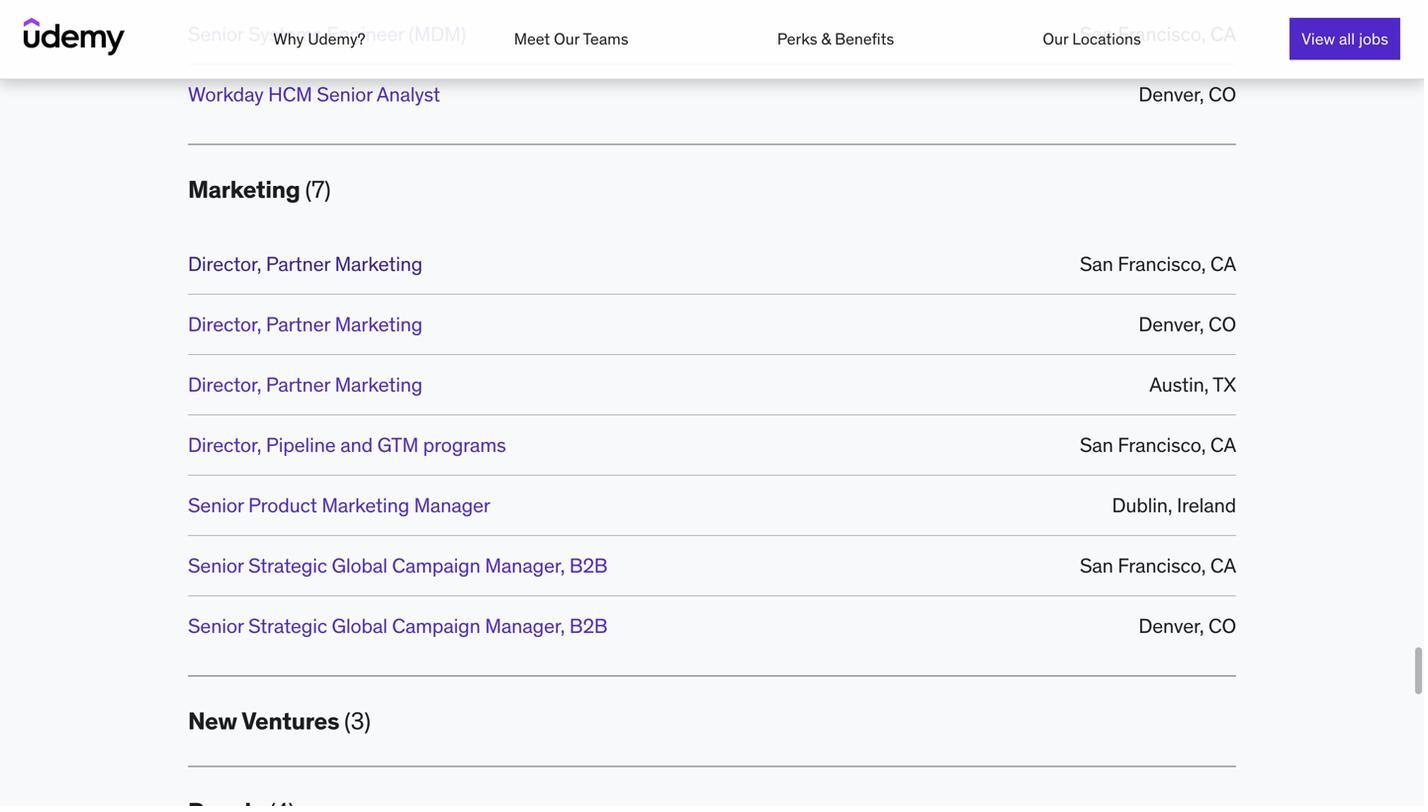Task type: describe. For each thing, give the bounding box(es) containing it.
1 director, from the top
[[188, 252, 262, 277]]

2 ca from the top
[[1211, 252, 1237, 277]]

denver, co for senior systems engineer (mdm)
[[1139, 82, 1237, 107]]

manager
[[414, 493, 491, 518]]

manager, for denver, co
[[485, 614, 565, 639]]

marketing for denver, co
[[335, 312, 423, 337]]

marketing for san francisco, ca
[[335, 252, 423, 277]]

san for gtm
[[1080, 433, 1114, 458]]

tx
[[1213, 373, 1237, 397]]

san for (mdm)
[[1080, 22, 1114, 47]]

benefits
[[835, 29, 895, 49]]

locations
[[1073, 29, 1142, 49]]

strategic for denver, co
[[248, 614, 327, 639]]

dublin, ireland
[[1113, 493, 1237, 518]]

partner for denver, co
[[266, 312, 330, 337]]

dublin,
[[1113, 493, 1173, 518]]

denver, for director, partner marketing
[[1139, 312, 1205, 337]]

2 director, from the top
[[188, 312, 262, 337]]

2 san francisco, ca from the top
[[1080, 252, 1237, 277]]

(mdm)
[[409, 22, 466, 47]]

marketing for austin, tx
[[335, 373, 423, 397]]

senior strategic global campaign manager, b2b for san francisco, ca
[[188, 554, 608, 578]]

director, pipeline and gtm programs
[[188, 433, 506, 458]]

perks & benefits
[[778, 29, 895, 49]]

francisco, for campaign
[[1118, 554, 1206, 578]]

director, partner marketing for san francisco, ca
[[188, 252, 423, 277]]

view
[[1302, 29, 1336, 49]]

why udemy?
[[273, 29, 366, 49]]

meet our teams
[[514, 29, 629, 49]]

ventures
[[242, 706, 339, 736]]

3 director, from the top
[[188, 373, 262, 397]]

co for senior systems engineer (mdm)
[[1209, 82, 1237, 107]]

view all jobs
[[1302, 29, 1389, 49]]

3 denver, co from the top
[[1139, 614, 1237, 639]]

ca for (mdm)
[[1211, 22, 1237, 47]]

director, partner marketing for denver, co
[[188, 312, 423, 337]]

b2b for san francisco, ca
[[570, 554, 608, 578]]

b2b for denver, co
[[570, 614, 608, 639]]

manager, for san francisco, ca
[[485, 554, 565, 578]]

3 denver, from the top
[[1139, 614, 1205, 639]]

our locations
[[1043, 29, 1142, 49]]

new ventures (3)
[[188, 706, 371, 736]]

workday
[[188, 82, 264, 107]]

san francisco, ca for campaign
[[1080, 554, 1237, 578]]

(3)
[[344, 706, 371, 736]]

francisco, for gtm
[[1118, 433, 1206, 458]]

strategic for san francisco, ca
[[248, 554, 327, 578]]

all
[[1340, 29, 1356, 49]]

ca for campaign
[[1211, 554, 1237, 578]]



Task type: vqa. For each thing, say whether or not it's contained in the screenshot.
'denver,' for Mid-Market Account Executive, Brazil
no



Task type: locate. For each thing, give the bounding box(es) containing it.
0 vertical spatial director, partner marketing
[[188, 252, 423, 277]]

0 vertical spatial campaign
[[392, 554, 481, 578]]

partner for austin, tx
[[266, 373, 330, 397]]

2 partner from the top
[[266, 312, 330, 337]]

1 vertical spatial global
[[332, 614, 388, 639]]

san francisco, ca for (mdm)
[[1080, 22, 1237, 47]]

1 francisco, from the top
[[1118, 22, 1206, 47]]

0 vertical spatial partner
[[266, 252, 330, 277]]

product
[[248, 493, 317, 518]]

san
[[1080, 22, 1114, 47], [1080, 252, 1114, 277], [1080, 433, 1114, 458], [1080, 554, 1114, 578]]

1 san from the top
[[1080, 22, 1114, 47]]

2 denver, co from the top
[[1139, 312, 1237, 337]]

2 san from the top
[[1080, 252, 1114, 277]]

senior
[[188, 22, 244, 47], [317, 82, 373, 107], [188, 493, 244, 518], [188, 554, 244, 578], [188, 614, 244, 639]]

san for campaign
[[1080, 554, 1114, 578]]

4 francisco, from the top
[[1118, 554, 1206, 578]]

meet our teams link
[[514, 29, 629, 49]]

0 vertical spatial b2b
[[570, 554, 608, 578]]

2 denver, from the top
[[1139, 312, 1205, 337]]

global
[[332, 554, 388, 578], [332, 614, 388, 639]]

3 co from the top
[[1209, 614, 1237, 639]]

2 strategic from the top
[[248, 614, 327, 639]]

global up "(3)"
[[332, 614, 388, 639]]

meet
[[514, 29, 550, 49]]

partner for san francisco, ca
[[266, 252, 330, 277]]

perks & benefits link
[[778, 29, 895, 49]]

4 san from the top
[[1080, 554, 1114, 578]]

senior strategic global campaign manager, b2b for denver, co
[[188, 614, 608, 639]]

perks
[[778, 29, 818, 49]]

2 director, partner marketing from the top
[[188, 312, 423, 337]]

co for director, partner marketing
[[1209, 312, 1237, 337]]

1 b2b from the top
[[570, 554, 608, 578]]

ca
[[1211, 22, 1237, 47], [1211, 252, 1237, 277], [1211, 433, 1237, 458], [1211, 554, 1237, 578]]

pipeline
[[266, 433, 336, 458]]

denver,
[[1139, 82, 1205, 107], [1139, 312, 1205, 337], [1139, 614, 1205, 639]]

why udemy? link
[[273, 29, 366, 49]]

our left the locations
[[1043, 29, 1069, 49]]

campaign
[[392, 554, 481, 578], [392, 614, 481, 639]]

1 vertical spatial director, partner marketing
[[188, 312, 423, 337]]

denver, co for director, partner marketing
[[1139, 312, 1237, 337]]

2 vertical spatial denver, co
[[1139, 614, 1237, 639]]

our
[[554, 29, 580, 49], [1043, 29, 1069, 49]]

0 vertical spatial senior strategic global campaign manager, b2b
[[188, 554, 608, 578]]

&
[[822, 29, 831, 49]]

1 partner from the top
[[266, 252, 330, 277]]

4 director, from the top
[[188, 433, 262, 458]]

strategic up ventures
[[248, 614, 327, 639]]

global for san francisco, ca
[[332, 554, 388, 578]]

ireland
[[1178, 493, 1237, 518]]

strategic
[[248, 554, 327, 578], [248, 614, 327, 639]]

3 francisco, from the top
[[1118, 433, 1206, 458]]

workday hcm senior analyst
[[188, 82, 440, 107]]

and
[[340, 433, 373, 458]]

b2b
[[570, 554, 608, 578], [570, 614, 608, 639]]

global down senior product marketing manager on the bottom
[[332, 554, 388, 578]]

gtm
[[377, 433, 419, 458]]

2 senior strategic global campaign manager, b2b from the top
[[188, 614, 608, 639]]

austin, tx
[[1150, 373, 1237, 397]]

1 strategic from the top
[[248, 554, 327, 578]]

1 vertical spatial senior strategic global campaign manager, b2b
[[188, 614, 608, 639]]

(7)
[[305, 175, 331, 204]]

3 partner from the top
[[266, 373, 330, 397]]

1 horizontal spatial our
[[1043, 29, 1069, 49]]

director, partner marketing for austin, tx
[[188, 373, 423, 397]]

san francisco, ca
[[1080, 22, 1237, 47], [1080, 252, 1237, 277], [1080, 433, 1237, 458], [1080, 554, 1237, 578]]

1 vertical spatial partner
[[266, 312, 330, 337]]

campaign for denver,
[[392, 614, 481, 639]]

3 ca from the top
[[1211, 433, 1237, 458]]

francisco, for (mdm)
[[1118, 22, 1206, 47]]

senior strategic global campaign manager, b2b
[[188, 554, 608, 578], [188, 614, 608, 639]]

denver, co
[[1139, 82, 1237, 107], [1139, 312, 1237, 337], [1139, 614, 1237, 639]]

1 vertical spatial manager,
[[485, 614, 565, 639]]

4 ca from the top
[[1211, 554, 1237, 578]]

1 vertical spatial campaign
[[392, 614, 481, 639]]

jobs
[[1360, 29, 1389, 49]]

0 vertical spatial co
[[1209, 82, 1237, 107]]

udemy image
[[24, 18, 125, 55]]

marketing for dublin, ireland
[[322, 493, 410, 518]]

ca for gtm
[[1211, 433, 1237, 458]]

0 vertical spatial strategic
[[248, 554, 327, 578]]

director, partner marketing
[[188, 252, 423, 277], [188, 312, 423, 337], [188, 373, 423, 397]]

0 vertical spatial manager,
[[485, 554, 565, 578]]

1 co from the top
[[1209, 82, 1237, 107]]

strategic down product
[[248, 554, 327, 578]]

2 global from the top
[[332, 614, 388, 639]]

2 vertical spatial partner
[[266, 373, 330, 397]]

1 vertical spatial strategic
[[248, 614, 327, 639]]

2 vertical spatial director, partner marketing
[[188, 373, 423, 397]]

programs
[[423, 433, 506, 458]]

3 san francisco, ca from the top
[[1080, 433, 1237, 458]]

2 francisco, from the top
[[1118, 252, 1206, 277]]

1 denver, from the top
[[1139, 82, 1205, 107]]

francisco,
[[1118, 22, 1206, 47], [1118, 252, 1206, 277], [1118, 433, 1206, 458], [1118, 554, 1206, 578]]

1 campaign from the top
[[392, 554, 481, 578]]

global for denver, co
[[332, 614, 388, 639]]

denver, for senior systems engineer (mdm)
[[1139, 82, 1205, 107]]

1 ca from the top
[[1211, 22, 1237, 47]]

3 san from the top
[[1080, 433, 1114, 458]]

1 vertical spatial b2b
[[570, 614, 608, 639]]

san francisco, ca for gtm
[[1080, 433, 1237, 458]]

0 vertical spatial denver,
[[1139, 82, 1205, 107]]

1 vertical spatial co
[[1209, 312, 1237, 337]]

2 vertical spatial co
[[1209, 614, 1237, 639]]

1 denver, co from the top
[[1139, 82, 1237, 107]]

1 director, partner marketing from the top
[[188, 252, 423, 277]]

our locations link
[[1043, 29, 1142, 49]]

udemy?
[[308, 29, 366, 49]]

engineer
[[327, 22, 404, 47]]

2 manager, from the top
[[485, 614, 565, 639]]

2 our from the left
[[1043, 29, 1069, 49]]

teams
[[583, 29, 629, 49]]

1 vertical spatial denver,
[[1139, 312, 1205, 337]]

marketing
[[188, 175, 300, 204], [335, 252, 423, 277], [335, 312, 423, 337], [335, 373, 423, 397], [322, 493, 410, 518]]

our right 'meet'
[[554, 29, 580, 49]]

0 horizontal spatial our
[[554, 29, 580, 49]]

1 san francisco, ca from the top
[[1080, 22, 1237, 47]]

austin,
[[1150, 373, 1209, 397]]

why
[[273, 29, 304, 49]]

systems
[[248, 22, 322, 47]]

0 vertical spatial global
[[332, 554, 388, 578]]

analyst
[[377, 82, 440, 107]]

view all jobs link
[[1290, 18, 1401, 60]]

campaign for san
[[392, 554, 481, 578]]

1 manager, from the top
[[485, 554, 565, 578]]

manager,
[[485, 554, 565, 578], [485, 614, 565, 639]]

hcm
[[268, 82, 312, 107]]

partner
[[266, 252, 330, 277], [266, 312, 330, 337], [266, 373, 330, 397]]

1 global from the top
[[332, 554, 388, 578]]

0 vertical spatial denver, co
[[1139, 82, 1237, 107]]

senior product marketing manager
[[188, 493, 491, 518]]

1 vertical spatial denver, co
[[1139, 312, 1237, 337]]

1 our from the left
[[554, 29, 580, 49]]

4 san francisco, ca from the top
[[1080, 554, 1237, 578]]

2 b2b from the top
[[570, 614, 608, 639]]

marketing (7)
[[188, 175, 331, 204]]

3 director, partner marketing from the top
[[188, 373, 423, 397]]

2 campaign from the top
[[392, 614, 481, 639]]

co
[[1209, 82, 1237, 107], [1209, 312, 1237, 337], [1209, 614, 1237, 639]]

new
[[188, 706, 237, 736]]

director,
[[188, 252, 262, 277], [188, 312, 262, 337], [188, 373, 262, 397], [188, 433, 262, 458]]

senior systems engineer (mdm)
[[188, 22, 466, 47]]

2 vertical spatial denver,
[[1139, 614, 1205, 639]]

2 co from the top
[[1209, 312, 1237, 337]]

1 senior strategic global campaign manager, b2b from the top
[[188, 554, 608, 578]]



